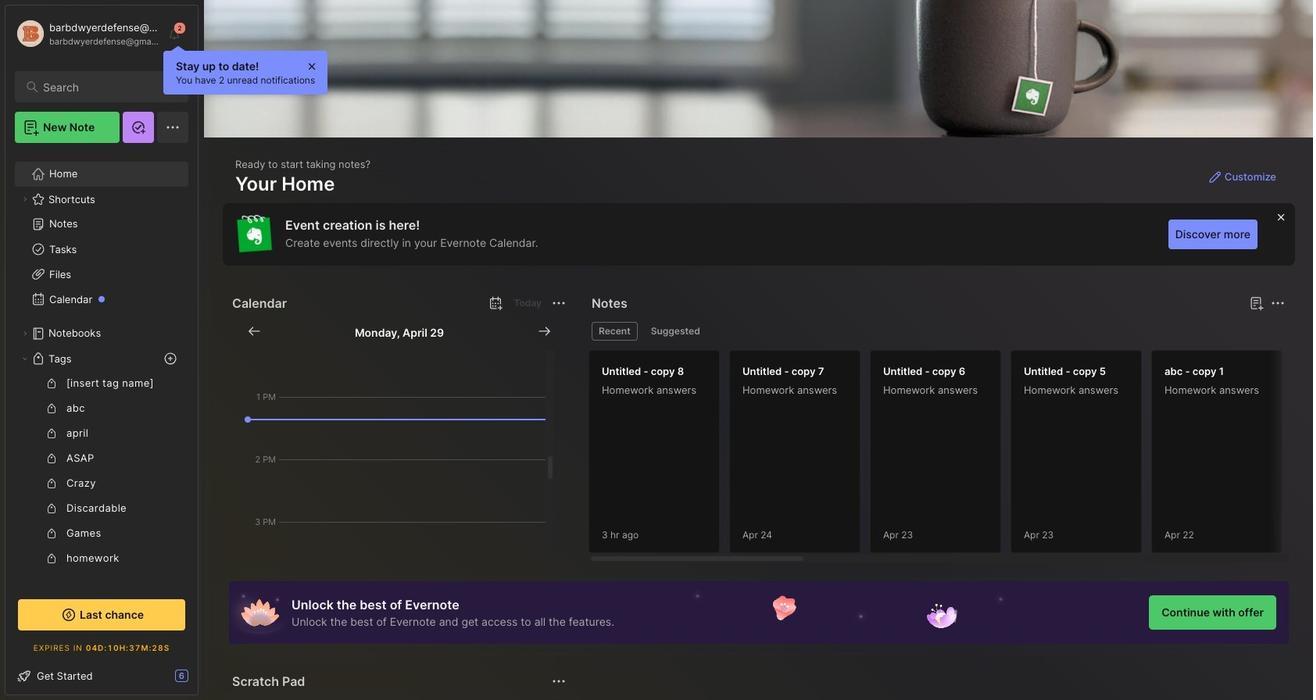 Task type: describe. For each thing, give the bounding box(es) containing it.
main element
[[0, 0, 203, 701]]

group inside main element
[[15, 371, 188, 701]]

2 more actions field from the top
[[548, 671, 570, 693]]

more actions image
[[550, 294, 568, 313]]

1 more actions field from the top
[[548, 292, 570, 314]]

Account field
[[15, 18, 160, 49]]

Choose date to view field
[[355, 322, 444, 341]]

click to collapse image
[[197, 672, 209, 690]]

tree inside main element
[[5, 152, 198, 701]]

2 tab from the left
[[644, 322, 707, 341]]

expand tags image
[[20, 354, 30, 364]]



Task type: vqa. For each thing, say whether or not it's contained in the screenshot.
group at the left
yes



Task type: locate. For each thing, give the bounding box(es) containing it.
1 vertical spatial more actions field
[[548, 671, 570, 693]]

tree
[[5, 152, 198, 701]]

Help and Learning task checklist field
[[5, 664, 198, 689]]

0 vertical spatial more actions field
[[548, 292, 570, 314]]

tooltip
[[163, 45, 328, 95]]

None search field
[[43, 77, 174, 96]]

tab
[[592, 322, 638, 341], [644, 322, 707, 341]]

more actions image
[[550, 672, 568, 691]]

More actions field
[[548, 292, 570, 314], [548, 671, 570, 693]]

new evernote calendar event image
[[486, 294, 505, 313]]

none search field inside main element
[[43, 77, 174, 96]]

Search text field
[[43, 80, 174, 95]]

0 horizontal spatial tab
[[592, 322, 638, 341]]

expand notebooks image
[[20, 329, 30, 339]]

1 horizontal spatial tab
[[644, 322, 707, 341]]

group
[[15, 371, 188, 701]]

row group
[[589, 350, 1314, 563]]

1 tab from the left
[[592, 322, 638, 341]]

tab list
[[592, 322, 1283, 341]]



